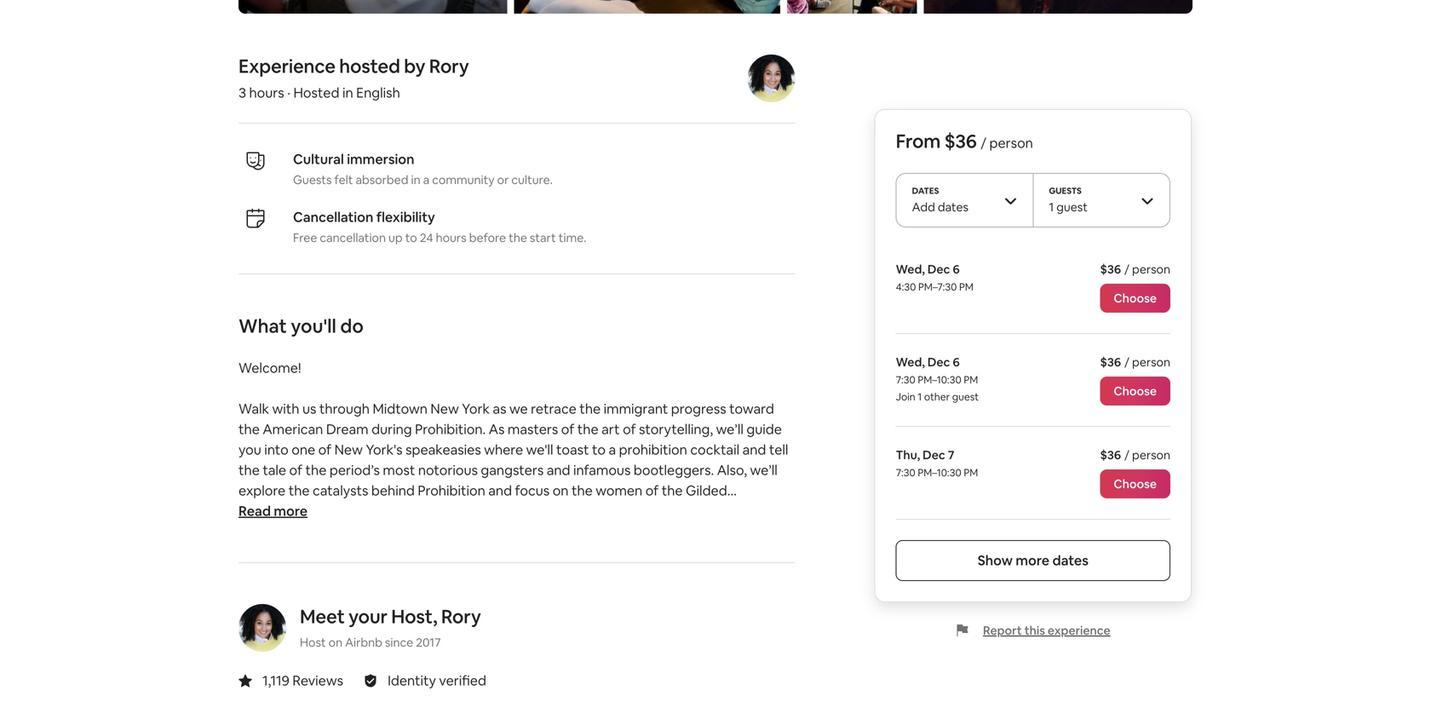 Task type: describe. For each thing, give the bounding box(es) containing it.
community
[[432, 172, 495, 187]]

report this experience
[[983, 623, 1111, 638]]

24
[[420, 230, 433, 245]]

infamous
[[574, 461, 631, 479]]

what
[[239, 314, 287, 338]]

guests inside guests 1 guest
[[1049, 185, 1082, 196]]

1 vertical spatial and
[[547, 461, 571, 479]]

/ for 6 the choose link
[[1125, 262, 1130, 277]]

1 horizontal spatial we'll
[[750, 461, 778, 479]]

into
[[264, 441, 289, 458]]

report this experience button
[[956, 623, 1111, 638]]

tell
[[769, 441, 789, 458]]

the down you at bottom left
[[239, 461, 260, 479]]

felt
[[335, 172, 353, 187]]

free
[[293, 230, 317, 245]]

7
[[948, 447, 955, 463]]

4:30
[[896, 280, 916, 294]]

identity
[[388, 672, 436, 689]]

a inside cultural immersion guests felt absorbed in a community or culture.
[[423, 172, 430, 187]]

through
[[319, 400, 370, 418]]

notorious
[[418, 461, 478, 479]]

retrace
[[531, 400, 577, 418]]

us
[[303, 400, 317, 418]]

guest inside guests 1 guest
[[1057, 199, 1088, 215]]

experience
[[1048, 623, 1111, 638]]

experience
[[239, 54, 336, 78]]

pm–7:30
[[919, 280, 957, 294]]

the right the retrace
[[580, 400, 601, 418]]

wed, dec 6 7:30 pm–10:30 pm join 1 other guest
[[896, 355, 979, 404]]

during
[[372, 421, 412, 438]]

cocktail
[[691, 441, 740, 458]]

the inside cancellation flexibility free cancellation up to 24 hours before the start time.
[[509, 230, 527, 245]]

what you'll do
[[239, 314, 364, 338]]

·
[[287, 84, 291, 101]]

hosted
[[339, 54, 400, 78]]

in inside cultural immersion guests felt absorbed in a community or culture.
[[411, 172, 421, 187]]

midtown
[[373, 400, 428, 418]]

2 vertical spatial and
[[489, 482, 512, 499]]

wed, for wed, dec 6 4:30 pm–7:30 pm
[[896, 262, 925, 277]]

1,119
[[262, 672, 290, 689]]

one
[[292, 441, 315, 458]]

time.
[[559, 230, 587, 245]]

gangsters
[[481, 461, 544, 479]]

in inside experience hosted by rory 3 hours · hosted in english
[[343, 84, 353, 101]]

report
[[983, 623, 1022, 638]]

your
[[349, 605, 388, 629]]

7:30 for wed,
[[896, 373, 916, 386]]

join
[[896, 390, 916, 404]]

culture.
[[512, 172, 553, 187]]

toast
[[556, 441, 589, 458]]

person for second the choose link
[[1133, 355, 1171, 370]]

prohibition
[[619, 441, 688, 458]]

catalysts
[[313, 482, 368, 499]]

of right art
[[623, 421, 636, 438]]

you
[[239, 441, 261, 458]]

we
[[510, 400, 528, 418]]

guests 1 guest
[[1049, 185, 1088, 215]]

dates
[[912, 185, 939, 196]]

identity verified
[[388, 672, 487, 689]]

$36 for the choose link related to 7
[[1101, 447, 1122, 463]]

women
[[596, 482, 643, 499]]

hours inside cancellation flexibility free cancellation up to 24 hours before the start time.
[[436, 230, 467, 245]]

behind
[[371, 482, 415, 499]]

dream
[[326, 421, 369, 438]]

start
[[530, 230, 556, 245]]

1 vertical spatial new
[[335, 441, 363, 458]]

also,
[[717, 461, 747, 479]]

dates for show more dates
[[1053, 552, 1089, 569]]

where
[[484, 441, 523, 458]]

airbnb
[[345, 635, 382, 650]]

1 inside wed, dec 6 7:30 pm–10:30 pm join 1 other guest
[[918, 390, 922, 404]]

toward
[[730, 400, 774, 418]]

of down bootleggers. at the left of the page
[[646, 482, 659, 499]]

english
[[356, 84, 400, 101]]

2 choose from the top
[[1114, 383, 1157, 399]]

more for show
[[1016, 552, 1050, 569]]

focus
[[515, 482, 550, 499]]

wed, dec 6 4:30 pm–7:30 pm
[[896, 262, 974, 294]]

by rory
[[404, 54, 469, 78]]

thu,
[[896, 447, 921, 463]]

to inside walk with us through midtown new york as we retrace the immigrant progress toward the american dream during prohibition. as masters of the art of storytelling, we'll guide you into one of new york's speakeasies where we'll toast to a prohibition cocktail and tell the tale of the period's most notorious gangsters and infamous bootleggers. also, we'll explore the catalysts behind prohibition and focus on the women of the gilded…
[[592, 441, 606, 458]]

meet your host, rory host on airbnb since 2017
[[300, 605, 481, 650]]

host
[[300, 635, 326, 650]]

2 $36 / person from the top
[[1101, 355, 1171, 370]]

cancellation
[[293, 208, 374, 226]]

immersion
[[347, 150, 415, 168]]

show
[[978, 552, 1013, 569]]

progress
[[671, 400, 727, 418]]

york
[[462, 400, 490, 418]]

storytelling,
[[639, 421, 713, 438]]

/ for second the choose link
[[1125, 355, 1130, 370]]

on inside walk with us through midtown new york as we retrace the immigrant progress toward the american dream during prohibition. as masters of the art of storytelling, we'll guide you into one of new york's speakeasies where we'll toast to a prohibition cocktail and tell the tale of the period's most notorious gangsters and infamous bootleggers. also, we'll explore the catalysts behind prohibition and focus on the women of the gilded…
[[553, 482, 569, 499]]

/ inside from $36 / person
[[981, 134, 987, 152]]

walk
[[239, 400, 269, 418]]

reviews
[[293, 672, 344, 689]]



Task type: vqa. For each thing, say whether or not it's contained in the screenshot.
zoom in icon
no



Task type: locate. For each thing, give the bounding box(es) containing it.
guide
[[747, 421, 782, 438]]

0 vertical spatial new
[[431, 400, 459, 418]]

guests
[[293, 172, 332, 187], [1049, 185, 1082, 196]]

1 vertical spatial 1
[[918, 390, 922, 404]]

1 vertical spatial to
[[592, 441, 606, 458]]

0 horizontal spatial new
[[335, 441, 363, 458]]

1 vertical spatial dec
[[928, 355, 951, 370]]

more for read
[[274, 502, 308, 520]]

pm inside wed, dec 6 7:30 pm–10:30 pm join 1 other guest
[[964, 373, 978, 386]]

walk with us through midtown new york as we retrace the immigrant progress toward the american dream during prohibition. as masters of the art of storytelling, we'll guide you into one of new york's speakeasies where we'll toast to a prohibition cocktail and tell the tale of the period's most notorious gangsters and infamous bootleggers. also, we'll explore the catalysts behind prohibition and focus on the women of the gilded…
[[239, 400, 789, 499]]

with
[[272, 400, 300, 418]]

dates up experience
[[1053, 552, 1089, 569]]

1 choose link from the top
[[1101, 284, 1171, 313]]

6 inside wed, dec 6 7:30 pm–10:30 pm join 1 other guest
[[953, 355, 960, 370]]

experience photo 4 image
[[924, 0, 1193, 14], [924, 0, 1193, 14]]

0 vertical spatial 6
[[953, 262, 960, 277]]

you'll
[[291, 314, 336, 338]]

a
[[423, 172, 430, 187], [609, 441, 616, 458]]

0 horizontal spatial we'll
[[716, 421, 744, 438]]

0 vertical spatial dates
[[938, 199, 969, 215]]

1 6 from the top
[[953, 262, 960, 277]]

1 vertical spatial $36 / person
[[1101, 355, 1171, 370]]

2017
[[416, 635, 441, 650]]

1 vertical spatial choose link
[[1101, 377, 1171, 406]]

0 vertical spatial choose
[[1114, 291, 1157, 306]]

1 vertical spatial we'll
[[750, 461, 778, 479]]

and down guide on the right of page
[[743, 441, 766, 458]]

to left 24
[[405, 230, 417, 245]]

1 $36 / person from the top
[[1101, 262, 1171, 277]]

up
[[389, 230, 403, 245]]

0 vertical spatial pm–10:30
[[918, 373, 962, 386]]

choose link
[[1101, 284, 1171, 313], [1101, 377, 1171, 406], [1101, 470, 1171, 499]]

/
[[981, 134, 987, 152], [1125, 262, 1130, 277], [1125, 355, 1130, 370], [1125, 447, 1130, 463]]

0 vertical spatial and
[[743, 441, 766, 458]]

more right 'show' in the bottom right of the page
[[1016, 552, 1050, 569]]

more inside button
[[274, 502, 308, 520]]

this
[[1025, 623, 1046, 638]]

1 vertical spatial hours
[[436, 230, 467, 245]]

verified
[[439, 672, 487, 689]]

1 vertical spatial pm–10:30
[[918, 466, 962, 479]]

1 horizontal spatial a
[[609, 441, 616, 458]]

pm–10:30 inside wed, dec 6 7:30 pm–10:30 pm join 1 other guest
[[918, 373, 962, 386]]

a inside walk with us through midtown new york as we retrace the immigrant progress toward the american dream during prohibition. as masters of the art of storytelling, we'll guide you into one of new york's speakeasies where we'll toast to a prohibition cocktail and tell the tale of the period's most notorious gangsters and infamous bootleggers. also, we'll explore the catalysts behind prohibition and focus on the women of the gilded…
[[609, 441, 616, 458]]

wed,
[[896, 262, 925, 277], [896, 355, 925, 370]]

flexibility
[[376, 208, 435, 226]]

6 down pm–7:30
[[953, 355, 960, 370]]

2 vertical spatial $36 / person
[[1101, 447, 1171, 463]]

the left start
[[509, 230, 527, 245]]

3 choose from the top
[[1114, 476, 1157, 492]]

0 vertical spatial choose link
[[1101, 284, 1171, 313]]

we'll down tell
[[750, 461, 778, 479]]

wed, inside wed, dec 6 4:30 pm–7:30 pm
[[896, 262, 925, 277]]

1 7:30 from the top
[[896, 373, 916, 386]]

person inside from $36 / person
[[990, 134, 1034, 152]]

0 vertical spatial in
[[343, 84, 353, 101]]

dec up pm–7:30
[[928, 262, 951, 277]]

hours inside experience hosted by rory 3 hours · hosted in english
[[249, 84, 284, 101]]

before
[[469, 230, 506, 245]]

meet
[[300, 605, 345, 629]]

0 vertical spatial we'll
[[716, 421, 744, 438]]

the up you at bottom left
[[239, 421, 260, 438]]

0 vertical spatial pm
[[960, 280, 974, 294]]

7:30 inside thu, dec 7 7:30 pm–10:30 pm
[[896, 466, 916, 479]]

as
[[493, 400, 507, 418]]

guests inside cultural immersion guests felt absorbed in a community or culture.
[[293, 172, 332, 187]]

3 choose link from the top
[[1101, 470, 1171, 499]]

rory
[[441, 605, 481, 629]]

1 horizontal spatial to
[[592, 441, 606, 458]]

read more button
[[239, 501, 308, 522]]

0 vertical spatial on
[[553, 482, 569, 499]]

person for the choose link related to 7
[[1133, 447, 1171, 463]]

since
[[385, 635, 413, 650]]

0 horizontal spatial and
[[489, 482, 512, 499]]

masters
[[508, 421, 558, 438]]

person
[[990, 134, 1034, 152], [1133, 262, 1171, 277], [1133, 355, 1171, 370], [1133, 447, 1171, 463]]

add
[[912, 199, 936, 215]]

2 6 from the top
[[953, 355, 960, 370]]

to inside cancellation flexibility free cancellation up to 24 hours before the start time.
[[405, 230, 417, 245]]

pm for thu, dec 7
[[964, 466, 978, 479]]

dates add dates
[[912, 185, 969, 215]]

1 vertical spatial dates
[[1053, 552, 1089, 569]]

experience hosted by rory 3 hours · hosted in english
[[239, 54, 469, 101]]

pm–10:30 for 7
[[918, 466, 962, 479]]

7:30 for thu,
[[896, 466, 916, 479]]

explore
[[239, 482, 286, 499]]

1 horizontal spatial in
[[411, 172, 421, 187]]

2 choose link from the top
[[1101, 377, 1171, 406]]

most
[[383, 461, 415, 479]]

0 vertical spatial a
[[423, 172, 430, 187]]

host,
[[391, 605, 437, 629]]

0 vertical spatial guest
[[1057, 199, 1088, 215]]

0 horizontal spatial to
[[405, 230, 417, 245]]

on inside meet your host, rory host on airbnb since 2017
[[329, 635, 343, 650]]

0 horizontal spatial a
[[423, 172, 430, 187]]

1 vertical spatial more
[[1016, 552, 1050, 569]]

1 horizontal spatial more
[[1016, 552, 1050, 569]]

6 for wed, dec 6 7:30 pm–10:30 pm join 1 other guest
[[953, 355, 960, 370]]

in left english
[[343, 84, 353, 101]]

0 vertical spatial 7:30
[[896, 373, 916, 386]]

2 horizontal spatial and
[[743, 441, 766, 458]]

a left community at the top left of the page
[[423, 172, 430, 187]]

a down art
[[609, 441, 616, 458]]

learn more about the host, rory. image
[[748, 55, 795, 102], [748, 55, 795, 102], [239, 604, 286, 652], [239, 604, 286, 652]]

wed, inside wed, dec 6 7:30 pm–10:30 pm join 1 other guest
[[896, 355, 925, 370]]

hours left '·'
[[249, 84, 284, 101]]

1 horizontal spatial and
[[547, 461, 571, 479]]

guest
[[1057, 199, 1088, 215], [953, 390, 979, 404]]

and down gangsters
[[489, 482, 512, 499]]

speakeasies
[[406, 441, 481, 458]]

1 horizontal spatial hours
[[436, 230, 467, 245]]

1 horizontal spatial 1
[[1049, 199, 1054, 215]]

0 horizontal spatial in
[[343, 84, 353, 101]]

wed, for wed, dec 6 7:30 pm–10:30 pm join 1 other guest
[[896, 355, 925, 370]]

read more
[[239, 502, 308, 520]]

1 horizontal spatial guest
[[1057, 199, 1088, 215]]

dates for dates add dates
[[938, 199, 969, 215]]

dec inside wed, dec 6 4:30 pm–7:30 pm
[[928, 262, 951, 277]]

show more dates
[[978, 552, 1089, 569]]

3
[[239, 84, 246, 101]]

pm–10:30 inside thu, dec 7 7:30 pm–10:30 pm
[[918, 466, 962, 479]]

the
[[509, 230, 527, 245], [580, 400, 601, 418], [239, 421, 260, 438], [578, 421, 599, 438], [239, 461, 260, 479], [306, 461, 327, 479], [289, 482, 310, 499], [572, 482, 593, 499], [662, 482, 683, 499]]

of up toast on the bottom of the page
[[561, 421, 575, 438]]

on right host
[[329, 635, 343, 650]]

pm inside wed, dec 6 4:30 pm–7:30 pm
[[960, 280, 974, 294]]

hours
[[249, 84, 284, 101], [436, 230, 467, 245]]

1 vertical spatial a
[[609, 441, 616, 458]]

more
[[274, 502, 308, 520], [1016, 552, 1050, 569]]

tale
[[263, 461, 286, 479]]

0 horizontal spatial dates
[[938, 199, 969, 215]]

pm for wed, dec 6
[[960, 280, 974, 294]]

$36 / person for 7
[[1101, 447, 1171, 463]]

art
[[602, 421, 620, 438]]

dec left the 7
[[923, 447, 946, 463]]

2 vertical spatial dec
[[923, 447, 946, 463]]

0 vertical spatial $36 / person
[[1101, 262, 1171, 277]]

new down dream
[[335, 441, 363, 458]]

2 vertical spatial choose link
[[1101, 470, 1171, 499]]

experience photo 3 image
[[788, 0, 917, 14], [788, 0, 917, 14]]

thu, dec 7 7:30 pm–10:30 pm
[[896, 447, 978, 479]]

/ for the choose link related to 7
[[1125, 447, 1130, 463]]

person for 6 the choose link
[[1133, 262, 1171, 277]]

choose link for 6
[[1101, 284, 1171, 313]]

we'll up cocktail
[[716, 421, 744, 438]]

2 vertical spatial pm
[[964, 466, 978, 479]]

from
[[896, 129, 941, 153]]

absorbed
[[356, 172, 409, 187]]

0 vertical spatial more
[[274, 502, 308, 520]]

hosted
[[294, 84, 340, 101]]

as
[[489, 421, 505, 438]]

dates inside dates add dates
[[938, 199, 969, 215]]

experience photo 1 image
[[514, 0, 781, 14], [514, 0, 781, 14]]

$36
[[945, 129, 977, 153], [1101, 262, 1122, 277], [1101, 355, 1122, 370], [1101, 447, 1122, 463]]

pm–10:30 down the 7
[[918, 466, 962, 479]]

new up "prohibition."
[[431, 400, 459, 418]]

hours right 24
[[436, 230, 467, 245]]

show more dates link
[[896, 540, 1171, 581]]

on right focus
[[553, 482, 569, 499]]

dec for wed, dec 6
[[928, 262, 951, 277]]

read
[[239, 502, 271, 520]]

0 horizontal spatial more
[[274, 502, 308, 520]]

dates
[[938, 199, 969, 215], [1053, 552, 1089, 569]]

2 7:30 from the top
[[896, 466, 916, 479]]

0 vertical spatial hours
[[249, 84, 284, 101]]

0 horizontal spatial 1
[[918, 390, 922, 404]]

6
[[953, 262, 960, 277], [953, 355, 960, 370]]

0 vertical spatial dec
[[928, 262, 951, 277]]

the up read more
[[289, 482, 310, 499]]

1,119 reviews
[[262, 672, 344, 689]]

gilded…
[[686, 482, 737, 499]]

1 vertical spatial guest
[[953, 390, 979, 404]]

dec inside wed, dec 6 7:30 pm–10:30 pm join 1 other guest
[[928, 355, 951, 370]]

pm–10:30 for 6
[[918, 373, 962, 386]]

of right one
[[318, 441, 332, 458]]

$36 for 6 the choose link
[[1101, 262, 1122, 277]]

1 pm–10:30 from the top
[[918, 373, 962, 386]]

in
[[343, 84, 353, 101], [411, 172, 421, 187]]

pm–10:30 up other
[[918, 373, 962, 386]]

dec for thu, dec 7
[[923, 447, 946, 463]]

dec up other
[[928, 355, 951, 370]]

wed, up 4:30
[[896, 262, 925, 277]]

7:30 down thu,
[[896, 466, 916, 479]]

0 horizontal spatial guests
[[293, 172, 332, 187]]

1 vertical spatial in
[[411, 172, 421, 187]]

prohibition
[[418, 482, 486, 499]]

3 $36 / person from the top
[[1101, 447, 1171, 463]]

the down one
[[306, 461, 327, 479]]

1 vertical spatial 6
[[953, 355, 960, 370]]

from $36 / person
[[896, 129, 1034, 153]]

wed, up join
[[896, 355, 925, 370]]

welcome!
[[239, 359, 301, 377]]

1 horizontal spatial on
[[553, 482, 569, 499]]

pm inside thu, dec 7 7:30 pm–10:30 pm
[[964, 466, 978, 479]]

choose for 7
[[1114, 476, 1157, 492]]

1 horizontal spatial new
[[431, 400, 459, 418]]

1 vertical spatial choose
[[1114, 383, 1157, 399]]

1 vertical spatial pm
[[964, 373, 978, 386]]

0 vertical spatial wed,
[[896, 262, 925, 277]]

choose
[[1114, 291, 1157, 306], [1114, 383, 1157, 399], [1114, 476, 1157, 492]]

more down explore
[[274, 502, 308, 520]]

6 up pm–7:30
[[953, 262, 960, 277]]

in right absorbed
[[411, 172, 421, 187]]

2 pm–10:30 from the top
[[918, 466, 962, 479]]

dates right add
[[938, 199, 969, 215]]

we'll
[[716, 421, 744, 438], [750, 461, 778, 479]]

guest inside wed, dec 6 7:30 pm–10:30 pm join 1 other guest
[[953, 390, 979, 404]]

to up the infamous
[[592, 441, 606, 458]]

the left art
[[578, 421, 599, 438]]

$36 for second the choose link
[[1101, 355, 1122, 370]]

1 wed, from the top
[[896, 262, 925, 277]]

prohibition.
[[415, 421, 486, 438]]

2 vertical spatial choose
[[1114, 476, 1157, 492]]

do
[[340, 314, 364, 338]]

choose for 6
[[1114, 291, 1157, 306]]

6 inside wed, dec 6 4:30 pm–7:30 pm
[[953, 262, 960, 277]]

7:30 up join
[[896, 373, 916, 386]]

2 wed, from the top
[[896, 355, 925, 370]]

6 for wed, dec 6 4:30 pm–7:30 pm
[[953, 262, 960, 277]]

the down bootleggers. at the left of the page
[[662, 482, 683, 499]]

bootleggers.
[[634, 461, 714, 479]]

period's
[[330, 461, 380, 479]]

0 horizontal spatial on
[[329, 635, 343, 650]]

we'll
[[526, 441, 553, 458]]

and down toast on the bottom of the page
[[547, 461, 571, 479]]

choose link for 7
[[1101, 470, 1171, 499]]

on
[[553, 482, 569, 499], [329, 635, 343, 650]]

york's
[[366, 441, 403, 458]]

$36 / person for 6
[[1101, 262, 1171, 277]]

cultural immersion guests felt absorbed in a community or culture.
[[293, 150, 553, 187]]

dec
[[928, 262, 951, 277], [928, 355, 951, 370], [923, 447, 946, 463]]

1 choose from the top
[[1114, 291, 1157, 306]]

1 inside guests 1 guest
[[1049, 199, 1054, 215]]

1 vertical spatial wed,
[[896, 355, 925, 370]]

dec inside thu, dec 7 7:30 pm–10:30 pm
[[923, 447, 946, 463]]

the down the infamous
[[572, 482, 593, 499]]

0 vertical spatial 1
[[1049, 199, 1054, 215]]

0 vertical spatial to
[[405, 230, 417, 245]]

1 vertical spatial 7:30
[[896, 466, 916, 479]]

immigrant
[[604, 400, 668, 418]]

of right tale
[[289, 461, 303, 479]]

american
[[263, 421, 323, 438]]

7:30 inside wed, dec 6 7:30 pm–10:30 pm join 1 other guest
[[896, 373, 916, 386]]

1 horizontal spatial dates
[[1053, 552, 1089, 569]]

0 horizontal spatial hours
[[249, 84, 284, 101]]

0 horizontal spatial guest
[[953, 390, 979, 404]]

1 horizontal spatial guests
[[1049, 185, 1082, 196]]

1 vertical spatial on
[[329, 635, 343, 650]]



